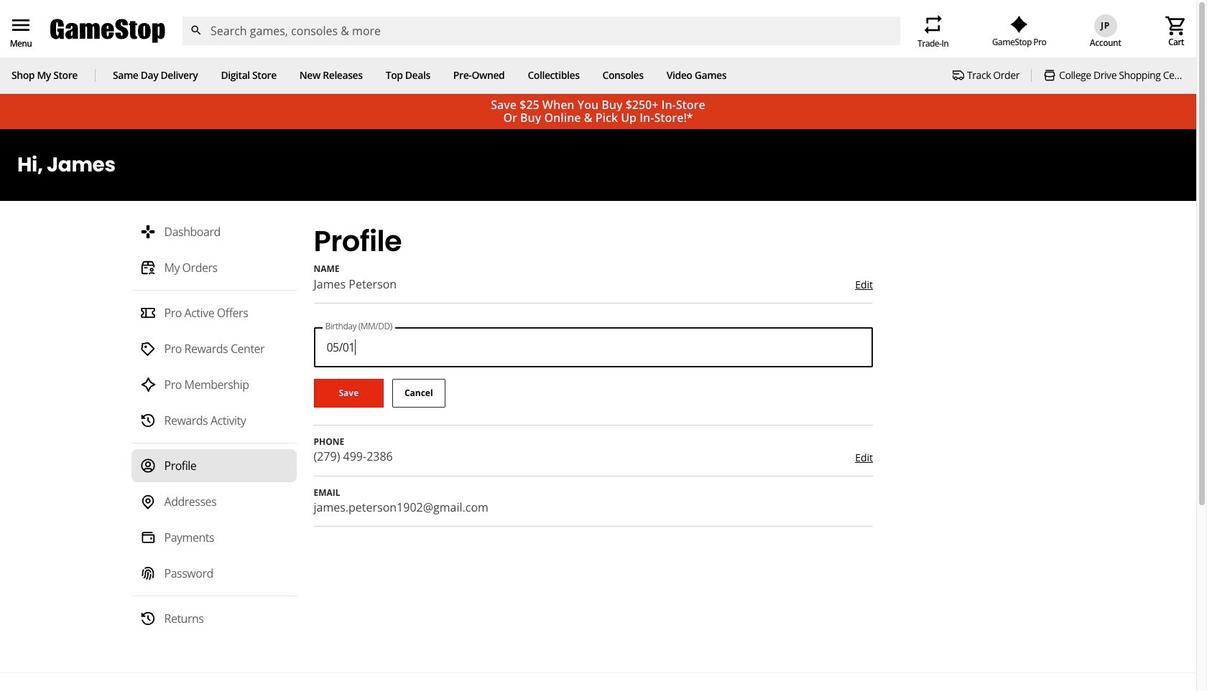 Task type: vqa. For each thing, say whether or not it's contained in the screenshot.
Search Icon
no



Task type: locate. For each thing, give the bounding box(es) containing it.
rewards activity icon image
[[140, 413, 156, 429]]

pro active offers icon image
[[140, 306, 156, 321]]

my orders icon image
[[140, 260, 156, 276]]

password icon image
[[140, 566, 156, 582]]

Search games, consoles & more search field
[[211, 17, 875, 45]]

profile icon image
[[140, 459, 156, 474]]

gamestop pro icon image
[[1010, 16, 1028, 33]]

None text field
[[314, 327, 873, 368]]

None search field
[[182, 17, 900, 45]]



Task type: describe. For each thing, give the bounding box(es) containing it.
returns icon image
[[140, 612, 156, 627]]

addresses icon image
[[140, 495, 156, 510]]

payments icon image
[[140, 530, 156, 546]]

pro rewards center icon image
[[140, 341, 156, 357]]

pro membership icon image
[[140, 377, 156, 393]]

gamestop image
[[50, 17, 165, 45]]

dashboard icon image
[[140, 224, 156, 240]]



